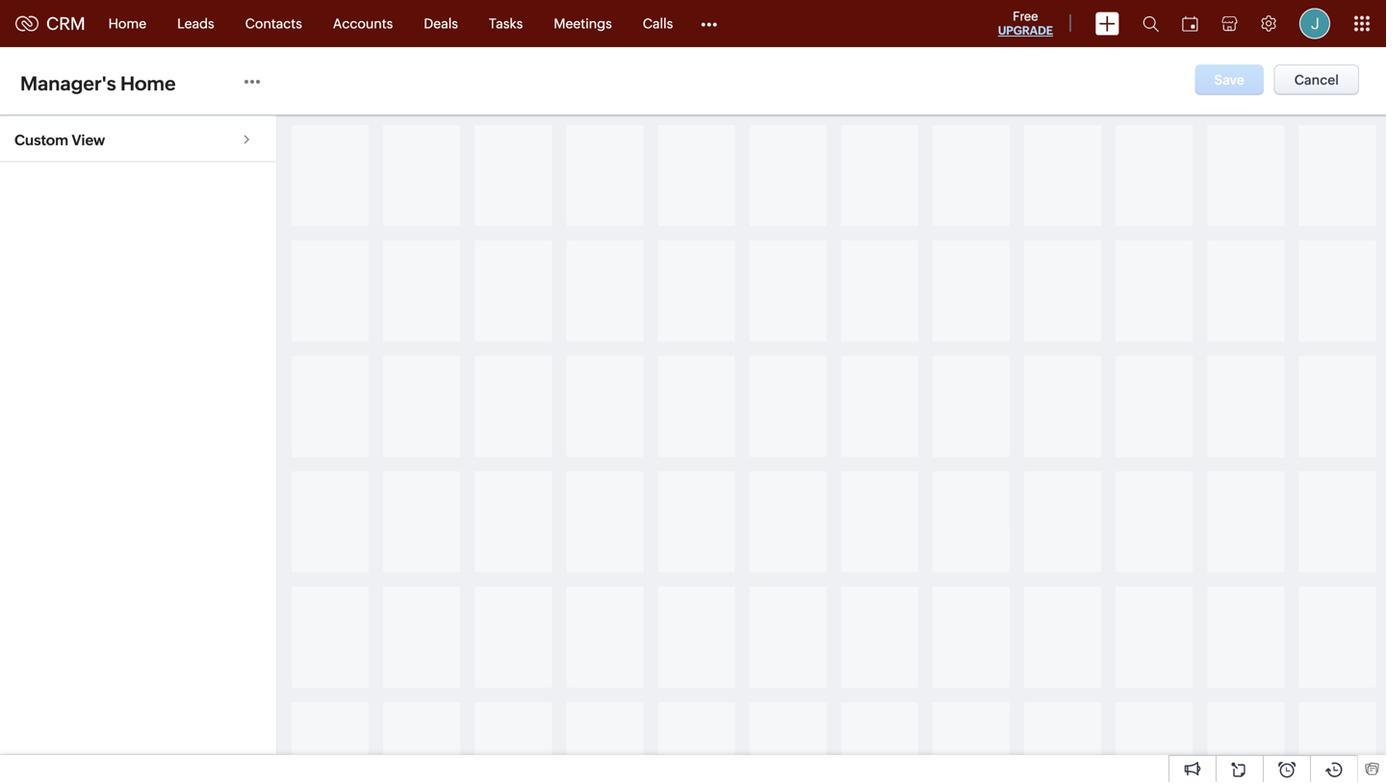 Task type: locate. For each thing, give the bounding box(es) containing it.
None text field
[[14, 70, 229, 98]]

search image
[[1143, 15, 1159, 32]]

tasks
[[489, 16, 523, 31]]

cancel
[[1295, 72, 1340, 88]]

create menu element
[[1084, 0, 1132, 47]]

contacts link
[[230, 0, 318, 47]]

Other Modules field
[[689, 8, 730, 39]]

free
[[1013, 9, 1039, 24]]

deals link
[[409, 0, 474, 47]]

calls
[[643, 16, 673, 31]]

custom view link
[[0, 116, 276, 161]]

cancel button
[[1275, 65, 1360, 95]]

contacts
[[245, 16, 302, 31]]

profile image
[[1300, 8, 1331, 39]]

custom view
[[14, 132, 105, 149]]

accounts link
[[318, 0, 409, 47]]

accounts
[[333, 16, 393, 31]]

calendar image
[[1183, 16, 1199, 31]]



Task type: describe. For each thing, give the bounding box(es) containing it.
upgrade
[[998, 24, 1054, 37]]

logo image
[[15, 16, 39, 31]]

profile element
[[1288, 0, 1342, 47]]

leads link
[[162, 0, 230, 47]]

meetings link
[[539, 0, 628, 47]]

deals
[[424, 16, 458, 31]]

crm link
[[15, 14, 85, 33]]

custom
[[14, 132, 68, 149]]

view
[[72, 132, 105, 149]]

free upgrade
[[998, 9, 1054, 37]]

search element
[[1132, 0, 1171, 47]]

meetings
[[554, 16, 612, 31]]

calls link
[[628, 0, 689, 47]]

home link
[[93, 0, 162, 47]]

home
[[108, 16, 147, 31]]

leads
[[177, 16, 214, 31]]

crm
[[46, 14, 85, 33]]

create menu image
[[1096, 12, 1120, 35]]

tasks link
[[474, 0, 539, 47]]



Task type: vqa. For each thing, say whether or not it's contained in the screenshot.
REGION
no



